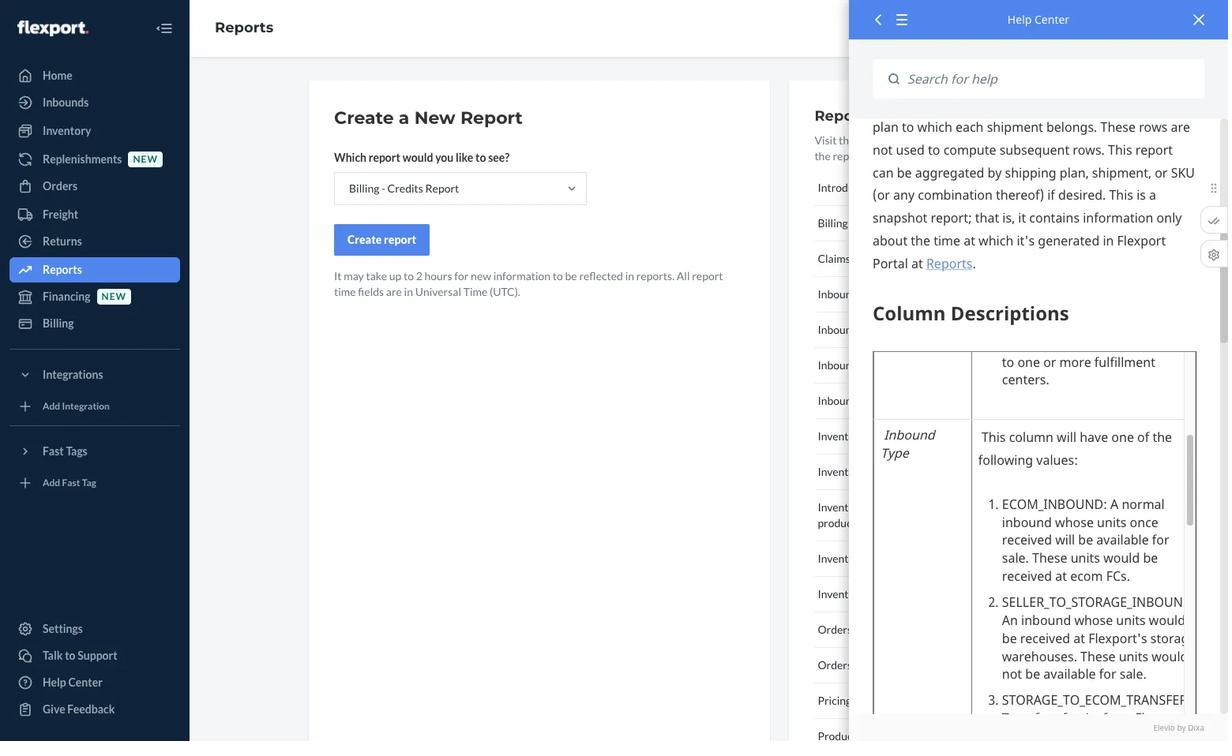 Task type: locate. For each thing, give the bounding box(es) containing it.
center inside visit these help center articles to get a description of the report and column details.
[[893, 134, 927, 147]]

0 vertical spatial lot
[[873, 465, 889, 479]]

storage right "reserve"
[[951, 588, 989, 601]]

inventory - units in long term storage
[[818, 552, 1003, 566]]

1 vertical spatial reconciliation
[[915, 323, 984, 337]]

hours
[[425, 269, 452, 283]]

inventory for inventory
[[43, 124, 91, 137]]

billing
[[349, 182, 380, 195], [818, 216, 848, 230], [43, 317, 74, 330]]

0 vertical spatial reconciliation
[[921, 288, 990, 301]]

0 vertical spatial add
[[43, 401, 60, 413]]

0 horizontal spatial reports
[[43, 263, 82, 277]]

fast left tags
[[43, 445, 64, 458]]

orders up pricing
[[818, 659, 853, 672]]

orders for orders
[[43, 179, 78, 193]]

2 fefo from the top
[[953, 501, 981, 514]]

inventory inside inventory - lot tracking and fefo (single product)
[[818, 501, 865, 514]]

2 lot from the top
[[873, 501, 889, 514]]

inbounds
[[43, 96, 89, 109], [818, 288, 863, 301], [818, 323, 863, 337], [818, 359, 863, 372], [818, 394, 863, 408]]

inventory left levels
[[818, 430, 865, 443]]

1 vertical spatial help center
[[43, 676, 103, 690]]

inventory for inventory - lot tracking and fefo (single product)
[[818, 501, 865, 514]]

submitted
[[894, 252, 944, 265]]

fefo left (all
[[953, 465, 981, 479]]

1 horizontal spatial help center
[[1008, 12, 1070, 27]]

report left 'would'
[[369, 151, 401, 164]]

create inside button
[[348, 233, 382, 247]]

inventory down the product)
[[818, 552, 865, 566]]

fast tags
[[43, 445, 88, 458]]

give feedback button
[[9, 698, 180, 723]]

reconciliation
[[921, 288, 990, 301], [915, 323, 984, 337], [939, 394, 1008, 408]]

fast inside fast tags dropdown button
[[43, 445, 64, 458]]

and
[[866, 149, 884, 163], [933, 465, 951, 479], [933, 501, 951, 514]]

create for create a new report
[[334, 107, 394, 129]]

new for financing
[[102, 291, 126, 303]]

create up may
[[348, 233, 382, 247]]

center up search "search field"
[[1035, 12, 1070, 27]]

0 vertical spatial billing
[[349, 182, 380, 195]]

term
[[938, 552, 963, 566]]

home
[[43, 69, 73, 82]]

products)
[[1000, 465, 1046, 479]]

in right are
[[404, 285, 413, 299]]

tracking for (single
[[891, 501, 931, 514]]

a left new at the top of page
[[399, 107, 410, 129]]

time
[[464, 285, 488, 299]]

reports inside reports link
[[43, 263, 82, 277]]

0 vertical spatial reports link
[[215, 19, 274, 36]]

settings
[[43, 623, 83, 636]]

all right reports.
[[677, 269, 690, 283]]

for inside button
[[939, 695, 953, 708]]

1 horizontal spatial new
[[133, 154, 158, 165]]

which
[[334, 151, 367, 164]]

orders inside orders - shipments button
[[818, 659, 853, 672]]

reconciliation down inbounds - inventory reconciliation button
[[915, 323, 984, 337]]

center
[[1035, 12, 1070, 27], [893, 134, 927, 147], [68, 676, 103, 690]]

fast left tag
[[62, 478, 80, 489]]

1 vertical spatial billing - credits report
[[818, 216, 928, 230]]

0 horizontal spatial for
[[455, 269, 469, 283]]

1 vertical spatial fefo
[[953, 501, 981, 514]]

help center
[[1008, 12, 1070, 27], [43, 676, 103, 690]]

0 horizontal spatial claims
[[818, 252, 851, 265]]

orders - all orders
[[818, 623, 911, 637]]

help center up give feedback at left
[[43, 676, 103, 690]]

to right like
[[476, 151, 486, 164]]

1 vertical spatial center
[[893, 134, 927, 147]]

create up which at top left
[[334, 107, 394, 129]]

a right get
[[997, 134, 1003, 147]]

1 horizontal spatial billing - credits report
[[818, 216, 928, 230]]

- left units
[[867, 552, 871, 566]]

2 vertical spatial in
[[902, 552, 911, 566]]

credits down 'would'
[[388, 182, 423, 195]]

inventory - units in long term storage button
[[815, 542, 1072, 578]]

lot inside inventory - lot tracking and fefo (single product)
[[873, 501, 889, 514]]

report
[[833, 149, 864, 163], [369, 151, 401, 164], [384, 233, 416, 247], [692, 269, 723, 283]]

integrations
[[43, 368, 103, 382]]

1 vertical spatial credits
[[857, 216, 892, 230]]

0 vertical spatial create
[[334, 107, 394, 129]]

returns
[[43, 235, 82, 248]]

inventory
[[43, 124, 91, 137], [871, 288, 919, 301], [818, 430, 865, 443], [818, 465, 865, 479], [818, 501, 865, 514], [818, 552, 865, 566], [818, 588, 865, 601]]

1 vertical spatial help
[[868, 134, 891, 147]]

to right talk
[[65, 649, 75, 663]]

new up orders link
[[133, 154, 158, 165]]

0 vertical spatial in
[[626, 269, 635, 283]]

0 vertical spatial center
[[1035, 12, 1070, 27]]

new up 'billing' link on the top left of page
[[102, 291, 126, 303]]

center up column
[[893, 134, 927, 147]]

you
[[435, 151, 454, 164]]

billing down which at top left
[[349, 182, 380, 195]]

- inside inventory - lot tracking and fefo (single product)
[[867, 501, 871, 514]]

- down introduction
[[851, 216, 854, 230]]

orders up orders - shipments
[[818, 623, 853, 637]]

integrations button
[[9, 363, 180, 388]]

fefo left (single
[[953, 501, 981, 514]]

- up inventory - units in long term storage on the bottom right
[[867, 501, 871, 514]]

0 vertical spatial storage
[[965, 552, 1003, 566]]

visit these help center articles to get a description of the report and column details.
[[815, 134, 1072, 163]]

home link
[[9, 63, 180, 88]]

2 horizontal spatial new
[[471, 269, 491, 283]]

and inside inventory - lot tracking and fefo (single product)
[[933, 501, 951, 514]]

- for "pricing - fulfillment fees for skus" button
[[854, 695, 858, 708]]

credits down introduction to reporting
[[857, 216, 892, 230]]

inventory for inventory details - reserve storage
[[818, 588, 865, 601]]

introduction
[[818, 181, 879, 194]]

reflected
[[579, 269, 623, 283]]

1 vertical spatial storage
[[951, 588, 989, 601]]

0 horizontal spatial a
[[399, 107, 410, 129]]

elevio
[[1154, 723, 1176, 734]]

report up see?
[[461, 107, 523, 129]]

add left integration at the bottom of page
[[43, 401, 60, 413]]

- down inventory - levels today at the right
[[867, 465, 871, 479]]

lot
[[873, 465, 889, 479], [873, 501, 889, 514]]

help down report glossary
[[868, 134, 891, 147]]

shipping
[[871, 394, 913, 408]]

2 vertical spatial reconciliation
[[939, 394, 1008, 408]]

lot for inventory - lot tracking and fefo (single product)
[[873, 501, 889, 514]]

0 vertical spatial all
[[677, 269, 690, 283]]

financing
[[43, 290, 91, 303]]

- left levels
[[867, 430, 871, 443]]

1 vertical spatial reports
[[43, 263, 82, 277]]

fast
[[43, 445, 64, 458], [62, 478, 80, 489]]

reporting
[[894, 181, 942, 194]]

1 vertical spatial tracking
[[891, 501, 931, 514]]

1 claims from the left
[[818, 252, 851, 265]]

0 vertical spatial billing - credits report
[[349, 182, 459, 195]]

in
[[626, 269, 635, 283], [404, 285, 413, 299], [902, 552, 911, 566]]

tracking inside inventory - lot tracking and fefo (single product)
[[891, 501, 931, 514]]

1 vertical spatial create
[[348, 233, 382, 247]]

lot down inventory - levels today at the right
[[873, 465, 889, 479]]

0 horizontal spatial help
[[43, 676, 66, 690]]

to left get
[[967, 134, 977, 147]]

inventory up the replenishments
[[43, 124, 91, 137]]

inbounds - shipping plan reconciliation
[[818, 394, 1008, 408]]

storage right term
[[965, 552, 1003, 566]]

a inside visit these help center articles to get a description of the report and column details.
[[997, 134, 1003, 147]]

1 vertical spatial billing
[[818, 216, 848, 230]]

inbounds for inbounds - inventory reconciliation
[[818, 288, 863, 301]]

in left the long
[[902, 552, 911, 566]]

reconciliation down 'claims - claims submitted' button at the right top of the page
[[921, 288, 990, 301]]

1 horizontal spatial help
[[868, 134, 891, 147]]

lot for inventory - lot tracking and fefo (all products)
[[873, 465, 889, 479]]

1 tracking from the top
[[891, 465, 931, 479]]

time
[[334, 285, 356, 299]]

inventory for inventory - lot tracking and fefo (all products)
[[818, 465, 865, 479]]

fast tags button
[[9, 439, 180, 465]]

0 vertical spatial new
[[133, 154, 158, 165]]

to left the reporting
[[881, 181, 892, 194]]

create
[[334, 107, 394, 129], [348, 233, 382, 247]]

to inside 'button'
[[881, 181, 892, 194]]

claims - claims submitted
[[818, 252, 944, 265]]

inbounds inside button
[[818, 394, 863, 408]]

1 horizontal spatial reports
[[215, 19, 274, 36]]

inventory up orders - all orders at the right bottom of the page
[[818, 588, 865, 601]]

inventory inside 'button'
[[818, 552, 865, 566]]

- for orders - shipments button
[[855, 659, 859, 672]]

billing inside button
[[818, 216, 848, 230]]

reconciliation for inbounds - monthly reconciliation
[[915, 323, 984, 337]]

2 vertical spatial center
[[68, 676, 103, 690]]

1 vertical spatial add
[[43, 478, 60, 489]]

and for inventory - lot tracking and fefo (single product)
[[933, 501, 951, 514]]

these
[[839, 134, 866, 147]]

inbounds link
[[9, 90, 180, 115]]

1 horizontal spatial credits
[[857, 216, 892, 230]]

1 horizontal spatial in
[[626, 269, 635, 283]]

add for add integration
[[43, 401, 60, 413]]

0 horizontal spatial in
[[404, 285, 413, 299]]

help center up search "search field"
[[1008, 12, 1070, 27]]

2 tracking from the top
[[891, 501, 931, 514]]

all up orders - shipments
[[861, 623, 874, 637]]

fees
[[914, 695, 937, 708]]

billing - credits report
[[349, 182, 459, 195], [818, 216, 928, 230]]

claims down introduction
[[818, 252, 851, 265]]

1 lot from the top
[[873, 465, 889, 479]]

0 horizontal spatial help center
[[43, 676, 103, 690]]

0 vertical spatial fefo
[[953, 465, 981, 479]]

see?
[[488, 151, 510, 164]]

claims left submitted
[[859, 252, 892, 265]]

billing - credits report down 'would'
[[349, 182, 459, 195]]

and down inventory - lot tracking and fefo (all products) button
[[933, 501, 951, 514]]

- for inbounds - monthly reconciliation button
[[865, 323, 869, 337]]

orders - all orders button
[[815, 613, 1072, 649]]

report down the these
[[833, 149, 864, 163]]

all
[[677, 269, 690, 283], [861, 623, 874, 637]]

- up orders - shipments
[[855, 623, 859, 637]]

orders inside orders link
[[43, 179, 78, 193]]

and inside inventory - lot tracking and fefo (all products) button
[[933, 465, 951, 479]]

- for inventory - levels today button
[[867, 430, 871, 443]]

help up search "search field"
[[1008, 12, 1032, 27]]

in left reports.
[[626, 269, 635, 283]]

to left be
[[553, 269, 563, 283]]

inventory down inventory - levels today at the right
[[818, 465, 865, 479]]

up
[[389, 269, 402, 283]]

0 vertical spatial and
[[866, 149, 884, 163]]

report right reports.
[[692, 269, 723, 283]]

all inside button
[[861, 623, 874, 637]]

inbounds up inbounds - packages
[[818, 323, 863, 337]]

reconciliation down 'inbounds - packages' button
[[939, 394, 1008, 408]]

- for inventory - units in long term storage 'button'
[[867, 552, 871, 566]]

report inside button
[[384, 233, 416, 247]]

- left packages at the right of the page
[[865, 359, 869, 372]]

0 horizontal spatial new
[[102, 291, 126, 303]]

orders for orders - all orders
[[818, 623, 853, 637]]

for up time
[[455, 269, 469, 283]]

credits inside button
[[857, 216, 892, 230]]

- down "claims - claims submitted"
[[865, 288, 869, 301]]

- left shipments
[[855, 659, 859, 672]]

to left 2
[[404, 269, 414, 283]]

fefo for (single
[[953, 501, 981, 514]]

2 add from the top
[[43, 478, 60, 489]]

tracking down today
[[891, 465, 931, 479]]

0 vertical spatial for
[[455, 269, 469, 283]]

1 vertical spatial lot
[[873, 501, 889, 514]]

inbounds for inbounds - shipping plan reconciliation
[[818, 394, 863, 408]]

add down fast tags
[[43, 478, 60, 489]]

1 vertical spatial fast
[[62, 478, 80, 489]]

0 vertical spatial credits
[[388, 182, 423, 195]]

0 horizontal spatial all
[[677, 269, 690, 283]]

- for 'claims - claims submitted' button at the right top of the page
[[853, 252, 857, 265]]

inbounds - packages
[[818, 359, 916, 372]]

1 vertical spatial all
[[861, 623, 874, 637]]

1 horizontal spatial for
[[939, 695, 953, 708]]

fulfillment
[[860, 695, 912, 708]]

1 add from the top
[[43, 401, 60, 413]]

orders
[[43, 179, 78, 193], [818, 623, 853, 637], [876, 623, 911, 637], [818, 659, 853, 672]]

- left monthly
[[865, 323, 869, 337]]

may
[[344, 269, 364, 283]]

close navigation image
[[155, 19, 174, 38]]

tracking for (all
[[891, 465, 931, 479]]

report inside visit these help center articles to get a description of the report and column details.
[[833, 149, 864, 163]]

0 vertical spatial tracking
[[891, 465, 931, 479]]

report up up
[[384, 233, 416, 247]]

credits
[[388, 182, 423, 195], [857, 216, 892, 230]]

center down the talk to support
[[68, 676, 103, 690]]

and left column
[[866, 149, 884, 163]]

inventory inside button
[[818, 588, 865, 601]]

- inside 'button'
[[867, 552, 871, 566]]

for
[[455, 269, 469, 283], [939, 695, 953, 708]]

0 vertical spatial help
[[1008, 12, 1032, 27]]

2 vertical spatial and
[[933, 501, 951, 514]]

2 vertical spatial billing
[[43, 317, 74, 330]]

for right fees
[[939, 695, 953, 708]]

lot up units
[[873, 501, 889, 514]]

inventory up the product)
[[818, 501, 865, 514]]

fefo inside inventory - lot tracking and fefo (single product)
[[953, 501, 981, 514]]

inbounds down "claims - claims submitted"
[[818, 288, 863, 301]]

elevio by dixa link
[[873, 723, 1205, 734]]

orders up freight
[[43, 179, 78, 193]]

all inside the it may take up to 2 hours for new information to be reflected in reports. all report time fields are in universal time (utc).
[[677, 269, 690, 283]]

2 horizontal spatial billing
[[818, 216, 848, 230]]

create a new report
[[334, 107, 523, 129]]

packages
[[871, 359, 916, 372]]

- for the orders - all orders button
[[855, 623, 859, 637]]

new
[[133, 154, 158, 165], [471, 269, 491, 283], [102, 291, 126, 303]]

freight
[[43, 208, 78, 221]]

reports.
[[637, 269, 675, 283]]

0 horizontal spatial credits
[[388, 182, 423, 195]]

inventory - lot tracking and fefo (single product)
[[818, 501, 1014, 530]]

0 vertical spatial fast
[[43, 445, 64, 458]]

inventory up monthly
[[871, 288, 919, 301]]

new up time
[[471, 269, 491, 283]]

(utc).
[[490, 285, 521, 299]]

- for inventory - lot tracking and fefo (all products) button
[[867, 465, 871, 479]]

billing down financing
[[43, 317, 74, 330]]

inbounds left packages at the right of the page
[[818, 359, 863, 372]]

0 horizontal spatial billing
[[43, 317, 74, 330]]

1 horizontal spatial all
[[861, 623, 874, 637]]

2 horizontal spatial center
[[1035, 12, 1070, 27]]

- up inbounds - inventory reconciliation
[[853, 252, 857, 265]]

inbounds for inbounds - monthly reconciliation
[[818, 323, 863, 337]]

inbounds down home
[[43, 96, 89, 109]]

1 horizontal spatial center
[[893, 134, 927, 147]]

reconciliation for inbounds - inventory reconciliation
[[921, 288, 990, 301]]

tracking down inventory - lot tracking and fefo (all products)
[[891, 501, 931, 514]]

1 horizontal spatial claims
[[859, 252, 892, 265]]

1 vertical spatial and
[[933, 465, 951, 479]]

which report would you like to see?
[[334, 151, 510, 164]]

inbounds for inbounds
[[43, 96, 89, 109]]

report glossary
[[815, 107, 933, 125]]

- left the shipping
[[865, 394, 869, 408]]

1 fefo from the top
[[953, 465, 981, 479]]

1 vertical spatial new
[[471, 269, 491, 283]]

2 vertical spatial new
[[102, 291, 126, 303]]

help up give
[[43, 676, 66, 690]]

(all
[[983, 465, 998, 479]]

storage inside button
[[951, 588, 989, 601]]

2 horizontal spatial in
[[902, 552, 911, 566]]

report down the reporting
[[894, 216, 928, 230]]

billing down introduction
[[818, 216, 848, 230]]

0 horizontal spatial reports link
[[9, 258, 180, 283]]

and down inventory - levels today button
[[933, 465, 951, 479]]

0 vertical spatial help center
[[1008, 12, 1070, 27]]

- right pricing
[[854, 695, 858, 708]]

billing - credits report down introduction to reporting
[[818, 216, 928, 230]]

1 vertical spatial a
[[997, 134, 1003, 147]]

- for 'inbounds - packages' button
[[865, 359, 869, 372]]

1 horizontal spatial billing
[[349, 182, 380, 195]]

1 vertical spatial for
[[939, 695, 953, 708]]

0 vertical spatial reports
[[215, 19, 274, 36]]

help
[[1008, 12, 1032, 27], [868, 134, 891, 147], [43, 676, 66, 690]]

inbounds down inbounds - packages
[[818, 394, 863, 408]]

tracking
[[891, 465, 931, 479], [891, 501, 931, 514]]

1 horizontal spatial a
[[997, 134, 1003, 147]]

and for inventory - lot tracking and fefo (all products)
[[933, 465, 951, 479]]



Task type: describe. For each thing, give the bounding box(es) containing it.
2 horizontal spatial help
[[1008, 12, 1032, 27]]

new for replenishments
[[133, 154, 158, 165]]

inbounds for inbounds - packages
[[818, 359, 863, 372]]

2 vertical spatial help
[[43, 676, 66, 690]]

fast inside add fast tag link
[[62, 478, 80, 489]]

new
[[415, 107, 456, 129]]

1 vertical spatial in
[[404, 285, 413, 299]]

by
[[1178, 723, 1187, 734]]

inbounds - monthly reconciliation button
[[815, 313, 1072, 348]]

it
[[334, 269, 342, 283]]

to inside visit these help center articles to get a description of the report and column details.
[[967, 134, 977, 147]]

inventory link
[[9, 119, 180, 144]]

tag
[[82, 478, 96, 489]]

give
[[43, 703, 65, 717]]

inventory for inventory - levels today
[[818, 430, 865, 443]]

inventory for inventory - units in long term storage
[[818, 552, 865, 566]]

glossary
[[870, 107, 933, 125]]

- down which report would you like to see?
[[382, 182, 386, 195]]

long
[[913, 552, 936, 566]]

monthly
[[871, 323, 913, 337]]

2 claims from the left
[[859, 252, 892, 265]]

inbounds - inventory reconciliation
[[818, 288, 990, 301]]

integration
[[62, 401, 110, 413]]

articles
[[929, 134, 965, 147]]

shipments
[[861, 659, 912, 672]]

inventory details - reserve storage button
[[815, 578, 1072, 613]]

billing link
[[9, 311, 180, 337]]

tags
[[66, 445, 88, 458]]

0 vertical spatial a
[[399, 107, 410, 129]]

add for add fast tag
[[43, 478, 60, 489]]

for inside the it may take up to 2 hours for new information to be reflected in reports. all report time fields are in universal time (utc).
[[455, 269, 469, 283]]

add fast tag
[[43, 478, 96, 489]]

create report button
[[334, 224, 430, 256]]

introduction to reporting button
[[815, 171, 1072, 206]]

1 vertical spatial reports link
[[9, 258, 180, 283]]

dixa
[[1189, 723, 1205, 734]]

orders for orders - shipments
[[818, 659, 853, 672]]

storage inside 'button'
[[965, 552, 1003, 566]]

billing - credits report button
[[815, 206, 1072, 242]]

0 horizontal spatial billing - credits report
[[349, 182, 459, 195]]

pricing
[[818, 695, 852, 708]]

billing - credits report inside button
[[818, 216, 928, 230]]

information
[[494, 269, 551, 283]]

report down you
[[426, 182, 459, 195]]

reserve
[[910, 588, 949, 601]]

- right the details
[[904, 588, 908, 601]]

product)
[[818, 517, 860, 530]]

reconciliation inside button
[[939, 394, 1008, 408]]

add integration link
[[9, 394, 180, 420]]

fefo for (all
[[953, 465, 981, 479]]

it may take up to 2 hours for new information to be reflected in reports. all report time fields are in universal time (utc).
[[334, 269, 723, 299]]

report inside button
[[894, 216, 928, 230]]

- for inbounds - shipping plan reconciliation button
[[865, 394, 869, 408]]

flexport logo image
[[17, 20, 88, 36]]

fields
[[358, 285, 384, 299]]

inventory - levels today button
[[815, 420, 1072, 455]]

skus
[[955, 695, 981, 708]]

get
[[979, 134, 995, 147]]

Search search field
[[900, 59, 1205, 99]]

new inside the it may take up to 2 hours for new information to be reflected in reports. all report time fields are in universal time (utc).
[[471, 269, 491, 283]]

and inside visit these help center articles to get a description of the report and column details.
[[866, 149, 884, 163]]

talk to support button
[[9, 644, 180, 669]]

inventory - lot tracking and fefo (single product) button
[[815, 491, 1072, 542]]

give feedback
[[43, 703, 115, 717]]

are
[[386, 285, 402, 299]]

be
[[565, 269, 577, 283]]

like
[[456, 151, 474, 164]]

settings link
[[9, 617, 180, 642]]

elevio by dixa
[[1154, 723, 1205, 734]]

inbounds - packages button
[[815, 348, 1072, 384]]

1 horizontal spatial reports link
[[215, 19, 274, 36]]

create report
[[348, 233, 416, 247]]

universal
[[415, 285, 461, 299]]

column
[[886, 149, 922, 163]]

pricing - fulfillment fees for skus
[[818, 695, 981, 708]]

units
[[873, 552, 899, 566]]

freight link
[[9, 202, 180, 228]]

help center link
[[9, 671, 180, 696]]

details
[[867, 588, 902, 601]]

orders - shipments button
[[815, 649, 1072, 684]]

introduction to reporting
[[818, 181, 942, 194]]

inventory - lot tracking and fefo (all products) button
[[815, 455, 1072, 491]]

plan
[[915, 394, 937, 408]]

claims - claims submitted button
[[815, 242, 1072, 277]]

- for inventory - lot tracking and fefo (single product) button
[[867, 501, 871, 514]]

the
[[815, 149, 831, 163]]

talk to support
[[43, 649, 117, 663]]

2
[[416, 269, 423, 283]]

0 horizontal spatial center
[[68, 676, 103, 690]]

to inside button
[[65, 649, 75, 663]]

report inside the it may take up to 2 hours for new information to be reflected in reports. all report time fields are in universal time (utc).
[[692, 269, 723, 283]]

support
[[78, 649, 117, 663]]

description
[[1005, 134, 1059, 147]]

inventory details - reserve storage
[[818, 588, 989, 601]]

orders up shipments
[[876, 623, 911, 637]]

- for inbounds - inventory reconciliation button
[[865, 288, 869, 301]]

orders link
[[9, 174, 180, 199]]

inventory - lot tracking and fefo (all products)
[[818, 465, 1046, 479]]

in inside 'button'
[[902, 552, 911, 566]]

today
[[906, 430, 934, 443]]

report up the these
[[815, 107, 866, 125]]

add integration
[[43, 401, 110, 413]]

create for create report
[[348, 233, 382, 247]]

replenishments
[[43, 152, 122, 166]]

help inside visit these help center articles to get a description of the report and column details.
[[868, 134, 891, 147]]

(single
[[983, 501, 1014, 514]]

inbounds - shipping plan reconciliation button
[[815, 384, 1072, 420]]

- for billing - credits report button
[[851, 216, 854, 230]]

levels
[[873, 430, 904, 443]]

talk
[[43, 649, 63, 663]]

of
[[1062, 134, 1072, 147]]



Task type: vqa. For each thing, say whether or not it's contained in the screenshot.
Up
yes



